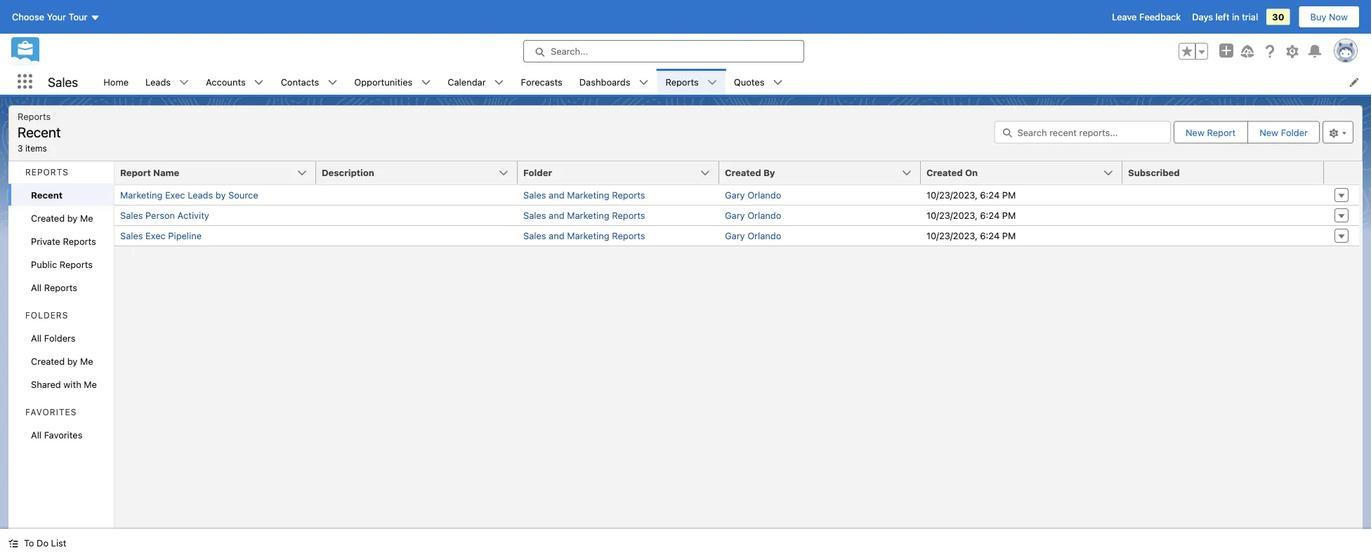 Task type: locate. For each thing, give the bounding box(es) containing it.
pm for sales exec pipeline
[[1002, 231, 1016, 241]]

all down shared on the left bottom of page
[[31, 430, 42, 440]]

2 vertical spatial all
[[31, 430, 42, 440]]

your
[[47, 12, 66, 22]]

0 vertical spatial all
[[31, 282, 42, 293]]

calendar link
[[439, 69, 494, 95]]

2 10/23/2023, 6:24 pm from the top
[[926, 210, 1016, 221]]

2 created by me from the top
[[31, 356, 93, 367]]

3 10/23/2023, 6:24 pm from the top
[[926, 231, 1016, 241]]

text default image left accounts
[[179, 78, 189, 87]]

1 new from the left
[[1186, 127, 1205, 138]]

3 gary from the top
[[725, 231, 745, 241]]

actions image
[[1324, 162, 1359, 184]]

list containing home
[[95, 69, 1371, 95]]

2 vertical spatial gary
[[725, 231, 745, 241]]

to do list
[[24, 538, 66, 549]]

reports inside public reports link
[[60, 259, 93, 270]]

new up subscribed button
[[1186, 127, 1205, 138]]

pm
[[1002, 190, 1016, 201], [1002, 210, 1016, 221], [1002, 231, 1016, 241]]

3 text default image from the left
[[421, 78, 431, 87]]

2 6:24 from the top
[[980, 210, 1000, 221]]

me inside "link"
[[84, 379, 97, 390]]

2 sales and marketing reports from the top
[[523, 210, 645, 221]]

created by me link for shared
[[8, 350, 114, 373]]

grid
[[114, 162, 1359, 247]]

1 vertical spatial folder
[[523, 168, 552, 178]]

sales and marketing reports link for sales exec pipeline
[[523, 231, 645, 241]]

text default image inside reports list item
[[707, 78, 717, 87]]

6:24 for sales person activity
[[980, 210, 1000, 221]]

0 vertical spatial orlando
[[747, 190, 781, 201]]

text default image right contacts
[[328, 78, 337, 87]]

created by me link
[[8, 207, 114, 230], [8, 350, 114, 373]]

text default image left quotes link
[[707, 78, 717, 87]]

3 sales and marketing reports from the top
[[523, 231, 645, 241]]

recent link
[[8, 183, 114, 207]]

1 vertical spatial gary orlando link
[[725, 210, 781, 221]]

text default image inside calendar "list item"
[[494, 78, 504, 87]]

cell
[[316, 205, 518, 225], [1122, 205, 1324, 225], [316, 225, 518, 246], [1122, 225, 1324, 246]]

1 horizontal spatial new
[[1260, 127, 1278, 138]]

reports recent 3 items
[[18, 111, 61, 153]]

description cell
[[316, 162, 526, 185]]

by for all folders
[[67, 356, 78, 367]]

2 vertical spatial by
[[67, 356, 78, 367]]

1 vertical spatial 10/23/2023,
[[926, 210, 978, 221]]

all for all favorites
[[31, 430, 42, 440]]

2 vertical spatial gary orlando
[[725, 231, 781, 241]]

2 all from the top
[[31, 333, 42, 343]]

10/23/2023, for pipeline
[[926, 231, 978, 241]]

6:24
[[980, 190, 1000, 201], [980, 210, 1000, 221], [980, 231, 1000, 241]]

gary
[[725, 190, 745, 201], [725, 210, 745, 221], [725, 231, 745, 241]]

created left by
[[725, 168, 761, 178]]

created by me link up shared with me
[[8, 350, 114, 373]]

0 vertical spatial gary orlando
[[725, 190, 781, 201]]

gary orlando link for activity
[[725, 210, 781, 221]]

1 horizontal spatial report
[[1207, 127, 1236, 138]]

by up private reports
[[67, 213, 78, 223]]

created by me for reports
[[31, 213, 93, 223]]

1 vertical spatial 10/23/2023, 6:24 pm
[[926, 210, 1016, 221]]

1 created by me link from the top
[[8, 207, 114, 230]]

text default image inside accounts list item
[[254, 78, 264, 87]]

gary orlando link for pipeline
[[725, 231, 781, 241]]

0 vertical spatial folders
[[25, 311, 68, 321]]

1 vertical spatial created by me link
[[8, 350, 114, 373]]

created by me
[[31, 213, 93, 223], [31, 356, 93, 367]]

marketing exec leads by source
[[120, 190, 258, 201]]

subscribed button
[[1122, 162, 1324, 184]]

1 vertical spatial gary orlando
[[725, 210, 781, 221]]

created up private
[[31, 213, 65, 223]]

3 and from the top
[[549, 231, 564, 241]]

text default image right calendar on the left top of page
[[494, 78, 504, 87]]

report name cell
[[114, 162, 324, 185]]

created by me link up private reports
[[8, 207, 114, 230]]

recent up private
[[31, 190, 63, 200]]

home
[[103, 77, 129, 87]]

1 vertical spatial 6:24
[[980, 210, 1000, 221]]

and for activity
[[549, 210, 564, 221]]

created by cell
[[719, 162, 929, 185]]

and for pipeline
[[549, 231, 564, 241]]

2 vertical spatial and
[[549, 231, 564, 241]]

created inside created on button
[[926, 168, 963, 178]]

5 text default image from the left
[[773, 78, 783, 87]]

sales and marketing reports for sales person activity
[[523, 210, 645, 221]]

group
[[1179, 43, 1208, 60]]

1 vertical spatial folders
[[44, 333, 76, 343]]

report up subscribed button
[[1207, 127, 1236, 138]]

trial
[[1242, 12, 1258, 22]]

text default image right quotes
[[773, 78, 783, 87]]

buy now button
[[1298, 6, 1360, 28]]

0 vertical spatial created by me link
[[8, 207, 114, 230]]

3 all from the top
[[31, 430, 42, 440]]

text default image for calendar
[[494, 78, 504, 87]]

new folder button
[[1248, 121, 1320, 144]]

leads inside grid
[[188, 190, 213, 201]]

contacts list item
[[272, 69, 346, 95]]

gary orlando for activity
[[725, 210, 781, 221]]

reports inside reports link
[[666, 77, 699, 87]]

1 vertical spatial report
[[120, 168, 151, 178]]

2 text default image from the left
[[254, 78, 264, 87]]

list
[[95, 69, 1371, 95]]

tour
[[69, 12, 87, 22]]

leads right home link
[[145, 77, 171, 87]]

new
[[1186, 127, 1205, 138], [1260, 127, 1278, 138]]

10/23/2023, 6:24 pm for sales exec pipeline
[[926, 231, 1016, 241]]

sales for sales and marketing reports link corresponding to sales person activity
[[523, 210, 546, 221]]

report inside cell
[[120, 168, 151, 178]]

all for all folders
[[31, 333, 42, 343]]

by inside grid
[[216, 190, 226, 201]]

1 vertical spatial all
[[31, 333, 42, 343]]

0 horizontal spatial folder
[[523, 168, 552, 178]]

1 6:24 from the top
[[980, 190, 1000, 201]]

search...
[[551, 46, 588, 57]]

and
[[549, 190, 564, 201], [549, 210, 564, 221], [549, 231, 564, 241]]

text default image left calendar on the left top of page
[[421, 78, 431, 87]]

1 gary from the top
[[725, 190, 745, 201]]

0 horizontal spatial leads
[[145, 77, 171, 87]]

now
[[1329, 12, 1348, 22]]

text default image for reports
[[707, 78, 717, 87]]

activity
[[177, 210, 209, 221]]

quotes
[[734, 77, 765, 87]]

0 vertical spatial gary orlando link
[[725, 190, 781, 201]]

text default image down search... button
[[639, 78, 649, 87]]

2 vertical spatial pm
[[1002, 231, 1016, 241]]

sales for sales and marketing reports link related to sales exec pipeline
[[523, 231, 546, 241]]

all
[[31, 282, 42, 293], [31, 333, 42, 343], [31, 430, 42, 440]]

0 vertical spatial leads
[[145, 77, 171, 87]]

exec
[[165, 190, 185, 201], [145, 231, 166, 241]]

text default image inside 'contacts' list item
[[328, 78, 337, 87]]

0 horizontal spatial report
[[120, 168, 151, 178]]

reports
[[666, 77, 699, 87], [18, 111, 51, 122], [25, 168, 69, 177], [612, 190, 645, 201], [612, 210, 645, 221], [612, 231, 645, 241], [63, 236, 96, 247], [60, 259, 93, 270], [44, 282, 77, 293]]

10/23/2023, 6:24 pm
[[926, 190, 1016, 201], [926, 210, 1016, 221], [926, 231, 1016, 241]]

text default image for contacts
[[328, 78, 337, 87]]

2 vertical spatial sales and marketing reports link
[[523, 231, 645, 241]]

2 sales and marketing reports link from the top
[[523, 210, 645, 221]]

by down report name cell
[[216, 190, 226, 201]]

folders up shared with me "link"
[[44, 333, 76, 343]]

opportunities
[[354, 77, 413, 87]]

me right with
[[84, 379, 97, 390]]

me
[[80, 213, 93, 223], [80, 356, 93, 367], [84, 379, 97, 390]]

0 vertical spatial sales and marketing reports
[[523, 190, 645, 201]]

report
[[1207, 127, 1236, 138], [120, 168, 151, 178]]

marketing for first sales and marketing reports link from the top
[[567, 190, 609, 201]]

2 vertical spatial 6:24
[[980, 231, 1000, 241]]

reports inside reports recent 3 items
[[18, 111, 51, 122]]

0 vertical spatial 6:24
[[980, 190, 1000, 201]]

me up with
[[80, 356, 93, 367]]

all for all reports
[[31, 282, 42, 293]]

by
[[216, 190, 226, 201], [67, 213, 78, 223], [67, 356, 78, 367]]

10/23/2023, 6:24 pm for sales person activity
[[926, 210, 1016, 221]]

favorites up all favorites
[[25, 408, 77, 418]]

text default image inside the to do list button
[[8, 539, 18, 549]]

10/23/2023, for activity
[[926, 210, 978, 221]]

1 10/23/2023, from the top
[[926, 190, 978, 201]]

folders
[[25, 311, 68, 321], [44, 333, 76, 343]]

3 6:24 from the top
[[980, 231, 1000, 241]]

folders up all folders
[[25, 311, 68, 321]]

recent up items
[[18, 124, 61, 140]]

created on cell
[[921, 162, 1131, 185]]

2 vertical spatial 10/23/2023,
[[926, 231, 978, 241]]

days
[[1192, 12, 1213, 22]]

10/23/2023,
[[926, 190, 978, 201], [926, 210, 978, 221], [926, 231, 978, 241]]

shared with me link
[[8, 373, 114, 396]]

2 10/23/2023, from the top
[[926, 210, 978, 221]]

text default image left to
[[8, 539, 18, 549]]

0 vertical spatial gary
[[725, 190, 745, 201]]

orlando for sales person activity
[[747, 210, 781, 221]]

grid containing report name
[[114, 162, 1359, 247]]

sales
[[48, 74, 78, 89], [523, 190, 546, 201], [120, 210, 143, 221], [523, 210, 546, 221], [120, 231, 143, 241], [523, 231, 546, 241]]

home link
[[95, 69, 137, 95]]

2 vertical spatial orlando
[[747, 231, 781, 241]]

2 gary from the top
[[725, 210, 745, 221]]

gary orlando link
[[725, 190, 781, 201], [725, 210, 781, 221], [725, 231, 781, 241]]

1 vertical spatial and
[[549, 210, 564, 221]]

sales exec pipeline
[[120, 231, 202, 241]]

created by me down the recent link
[[31, 213, 93, 223]]

folder inside cell
[[523, 168, 552, 178]]

sales and marketing reports
[[523, 190, 645, 201], [523, 210, 645, 221], [523, 231, 645, 241]]

sales and marketing reports link
[[523, 190, 645, 201], [523, 210, 645, 221], [523, 231, 645, 241]]

name
[[153, 168, 179, 178]]

3 gary orlando from the top
[[725, 231, 781, 241]]

text default image inside opportunities list item
[[421, 78, 431, 87]]

2 new from the left
[[1260, 127, 1278, 138]]

0 vertical spatial exec
[[165, 190, 185, 201]]

created by button
[[719, 162, 921, 184]]

text default image for leads
[[179, 78, 189, 87]]

contacts
[[281, 77, 319, 87]]

2 created by me link from the top
[[8, 350, 114, 373]]

1 text default image from the left
[[179, 78, 189, 87]]

0 vertical spatial created by me
[[31, 213, 93, 223]]

new folder
[[1260, 127, 1308, 138]]

created by me link for private
[[8, 207, 114, 230]]

forecasts
[[521, 77, 562, 87]]

created left on
[[926, 168, 963, 178]]

2 gary orlando link from the top
[[725, 210, 781, 221]]

0 vertical spatial 10/23/2023, 6:24 pm
[[926, 190, 1016, 201]]

1 vertical spatial gary
[[725, 210, 745, 221]]

1 horizontal spatial leads
[[188, 190, 213, 201]]

0 vertical spatial report
[[1207, 127, 1236, 138]]

2 vertical spatial gary orlando link
[[725, 231, 781, 241]]

created by me up shared with me "link"
[[31, 356, 93, 367]]

dashboards list item
[[571, 69, 657, 95]]

2 orlando from the top
[[747, 210, 781, 221]]

3 pm from the top
[[1002, 231, 1016, 241]]

2 and from the top
[[549, 210, 564, 221]]

3 orlando from the top
[[747, 231, 781, 241]]

2 vertical spatial me
[[84, 379, 97, 390]]

favorites down shared with me
[[44, 430, 82, 440]]

favorites
[[25, 408, 77, 418], [44, 430, 82, 440]]

leads list item
[[137, 69, 197, 95]]

created by me for with
[[31, 356, 93, 367]]

0 vertical spatial sales and marketing reports link
[[523, 190, 645, 201]]

leads inside list item
[[145, 77, 171, 87]]

1 vertical spatial by
[[67, 213, 78, 223]]

0 vertical spatial me
[[80, 213, 93, 223]]

public
[[31, 259, 57, 270]]

sales and marketing reports link for sales person activity
[[523, 210, 645, 221]]

text default image inside dashboards list item
[[639, 78, 649, 87]]

gary orlando
[[725, 190, 781, 201], [725, 210, 781, 221], [725, 231, 781, 241]]

0 vertical spatial by
[[216, 190, 226, 201]]

text default image
[[179, 78, 189, 87], [254, 78, 264, 87], [421, 78, 431, 87], [494, 78, 504, 87], [773, 78, 783, 87]]

3 sales and marketing reports link from the top
[[523, 231, 645, 241]]

3 10/23/2023, from the top
[[926, 231, 978, 241]]

choose your tour button
[[11, 6, 101, 28]]

3 gary orlando link from the top
[[725, 231, 781, 241]]

1 vertical spatial sales and marketing reports link
[[523, 210, 645, 221]]

accounts
[[206, 77, 246, 87]]

exec down person
[[145, 231, 166, 241]]

report name
[[120, 168, 179, 178]]

items
[[25, 143, 47, 153]]

0 vertical spatial pm
[[1002, 190, 1016, 201]]

all down public
[[31, 282, 42, 293]]

text default image inside leads list item
[[179, 78, 189, 87]]

1 vertical spatial pm
[[1002, 210, 1016, 221]]

1 vertical spatial me
[[80, 356, 93, 367]]

marketing for sales and marketing reports link related to sales exec pipeline
[[567, 231, 609, 241]]

exec up sales person activity link
[[165, 190, 185, 201]]

0 vertical spatial and
[[549, 190, 564, 201]]

pipeline
[[168, 231, 202, 241]]

dashboards link
[[571, 69, 639, 95]]

with
[[63, 379, 81, 390]]

1 vertical spatial orlando
[[747, 210, 781, 221]]

created up shared on the left bottom of page
[[31, 356, 65, 367]]

2 vertical spatial 10/23/2023, 6:24 pm
[[926, 231, 1016, 241]]

2 gary orlando from the top
[[725, 210, 781, 221]]

2 vertical spatial sales and marketing reports
[[523, 231, 645, 241]]

text default image
[[328, 78, 337, 87], [639, 78, 649, 87], [707, 78, 717, 87], [8, 539, 18, 549]]

1 all from the top
[[31, 282, 42, 293]]

text default image right accounts
[[254, 78, 264, 87]]

marketing
[[120, 190, 163, 201], [567, 190, 609, 201], [567, 210, 609, 221], [567, 231, 609, 241]]

me up private reports
[[80, 213, 93, 223]]

new right new report button
[[1260, 127, 1278, 138]]

text default image inside quotes list item
[[773, 78, 783, 87]]

4 text default image from the left
[[494, 78, 504, 87]]

leads link
[[137, 69, 179, 95]]

2 pm from the top
[[1002, 210, 1016, 221]]

1 vertical spatial exec
[[145, 231, 166, 241]]

all folders link
[[8, 327, 114, 350]]

choose
[[12, 12, 44, 22]]

1 vertical spatial created by me
[[31, 356, 93, 367]]

leads up activity
[[188, 190, 213, 201]]

0 vertical spatial folder
[[1281, 127, 1308, 138]]

1 vertical spatial sales and marketing reports
[[523, 210, 645, 221]]

all up shared on the left bottom of page
[[31, 333, 42, 343]]

0 horizontal spatial new
[[1186, 127, 1205, 138]]

by up with
[[67, 356, 78, 367]]

1 vertical spatial leads
[[188, 190, 213, 201]]

opportunities link
[[346, 69, 421, 95]]

0 vertical spatial 10/23/2023,
[[926, 190, 978, 201]]

1 created by me from the top
[[31, 213, 93, 223]]

report left name
[[120, 168, 151, 178]]



Task type: describe. For each thing, give the bounding box(es) containing it.
to
[[24, 538, 34, 549]]

all reports
[[31, 282, 77, 293]]

quotes link
[[725, 69, 773, 95]]

opportunities list item
[[346, 69, 439, 95]]

sales exec pipeline link
[[120, 231, 202, 241]]

leave feedback link
[[1112, 12, 1181, 22]]

days left in trial
[[1192, 12, 1258, 22]]

calendar list item
[[439, 69, 512, 95]]

subscribed cell
[[1122, 162, 1332, 185]]

public reports link
[[8, 253, 114, 276]]

all favorites link
[[8, 424, 114, 447]]

text default image for dashboards
[[639, 78, 649, 87]]

by
[[763, 168, 775, 178]]

1 vertical spatial favorites
[[44, 430, 82, 440]]

exec for sales
[[145, 231, 166, 241]]

me for reports
[[80, 213, 93, 223]]

created by
[[725, 168, 775, 178]]

created on button
[[921, 162, 1122, 184]]

pm for sales person activity
[[1002, 210, 1016, 221]]

text default image for quotes
[[773, 78, 783, 87]]

1 gary orlando from the top
[[725, 190, 781, 201]]

gary for sales person activity
[[725, 210, 745, 221]]

0 vertical spatial favorites
[[25, 408, 77, 418]]

all reports link
[[8, 276, 114, 299]]

to do list button
[[0, 530, 75, 558]]

gary for sales exec pipeline
[[725, 231, 745, 241]]

1 sales and marketing reports link from the top
[[523, 190, 645, 201]]

1 pm from the top
[[1002, 190, 1016, 201]]

quotes list item
[[725, 69, 791, 95]]

calendar
[[448, 77, 486, 87]]

marketing exec leads by source link
[[120, 190, 258, 201]]

text default image for accounts
[[254, 78, 264, 87]]

folders inside all folders link
[[44, 333, 76, 343]]

1 sales and marketing reports from the top
[[523, 190, 645, 201]]

new report
[[1186, 127, 1236, 138]]

shared with me
[[31, 379, 97, 390]]

new for new folder
[[1260, 127, 1278, 138]]

sales for sales person activity link
[[120, 210, 143, 221]]

shared
[[31, 379, 61, 390]]

3
[[18, 143, 23, 153]]

1 orlando from the top
[[747, 190, 781, 201]]

reports inside "all reports" link
[[44, 282, 77, 293]]

report name button
[[114, 162, 316, 184]]

orlando for sales exec pipeline
[[747, 231, 781, 241]]

in
[[1232, 12, 1239, 22]]

folder cell
[[518, 162, 728, 185]]

sales and marketing reports for sales exec pipeline
[[523, 231, 645, 241]]

1 and from the top
[[549, 190, 564, 201]]

private
[[31, 236, 60, 247]]

contacts link
[[272, 69, 328, 95]]

sales for first sales and marketing reports link from the top
[[523, 190, 546, 201]]

dashboards
[[579, 77, 630, 87]]

search... button
[[523, 40, 804, 63]]

all folders
[[31, 333, 76, 343]]

marketing for sales and marketing reports link corresponding to sales person activity
[[567, 210, 609, 221]]

do
[[37, 538, 49, 549]]

reports inside private reports link
[[63, 236, 96, 247]]

1 vertical spatial recent
[[31, 190, 63, 200]]

person
[[145, 210, 175, 221]]

description button
[[316, 162, 518, 184]]

leave feedback
[[1112, 12, 1181, 22]]

0 vertical spatial recent
[[18, 124, 61, 140]]

new report button
[[1174, 122, 1247, 143]]

buy
[[1310, 12, 1326, 22]]

1 horizontal spatial folder
[[1281, 127, 1308, 138]]

me for with
[[80, 356, 93, 367]]

sales person activity link
[[120, 210, 209, 221]]

forecasts link
[[512, 69, 571, 95]]

30
[[1272, 12, 1284, 22]]

by for recent
[[67, 213, 78, 223]]

accounts link
[[197, 69, 254, 95]]

choose your tour
[[12, 12, 87, 22]]

subscribed
[[1128, 168, 1180, 178]]

buy now
[[1310, 12, 1348, 22]]

Search recent reports... text field
[[994, 121, 1171, 144]]

leave
[[1112, 12, 1137, 22]]

accounts list item
[[197, 69, 272, 95]]

left
[[1216, 12, 1229, 22]]

text default image for opportunities
[[421, 78, 431, 87]]

1 gary orlando link from the top
[[725, 190, 781, 201]]

source
[[228, 190, 258, 201]]

sales for sales exec pipeline link
[[120, 231, 143, 241]]

public reports
[[31, 259, 93, 270]]

reports link
[[657, 69, 707, 95]]

1 10/23/2023, 6:24 pm from the top
[[926, 190, 1016, 201]]

all favorites
[[31, 430, 82, 440]]

private reports link
[[8, 230, 114, 253]]

feedback
[[1139, 12, 1181, 22]]

reports list item
[[657, 69, 725, 95]]

actions cell
[[1324, 162, 1359, 185]]

description
[[322, 168, 374, 178]]

new for new report
[[1186, 127, 1205, 138]]

created on
[[926, 168, 978, 178]]

on
[[965, 168, 978, 178]]

private reports
[[31, 236, 96, 247]]

6:24 for sales exec pipeline
[[980, 231, 1000, 241]]

folder button
[[518, 162, 719, 184]]

created inside created by button
[[725, 168, 761, 178]]

list
[[51, 538, 66, 549]]

exec for marketing
[[165, 190, 185, 201]]

sales person activity
[[120, 210, 209, 221]]

gary orlando for pipeline
[[725, 231, 781, 241]]



Task type: vqa. For each thing, say whether or not it's contained in the screenshot.
2nd 10/23/2023, 6:24 PM from the top
yes



